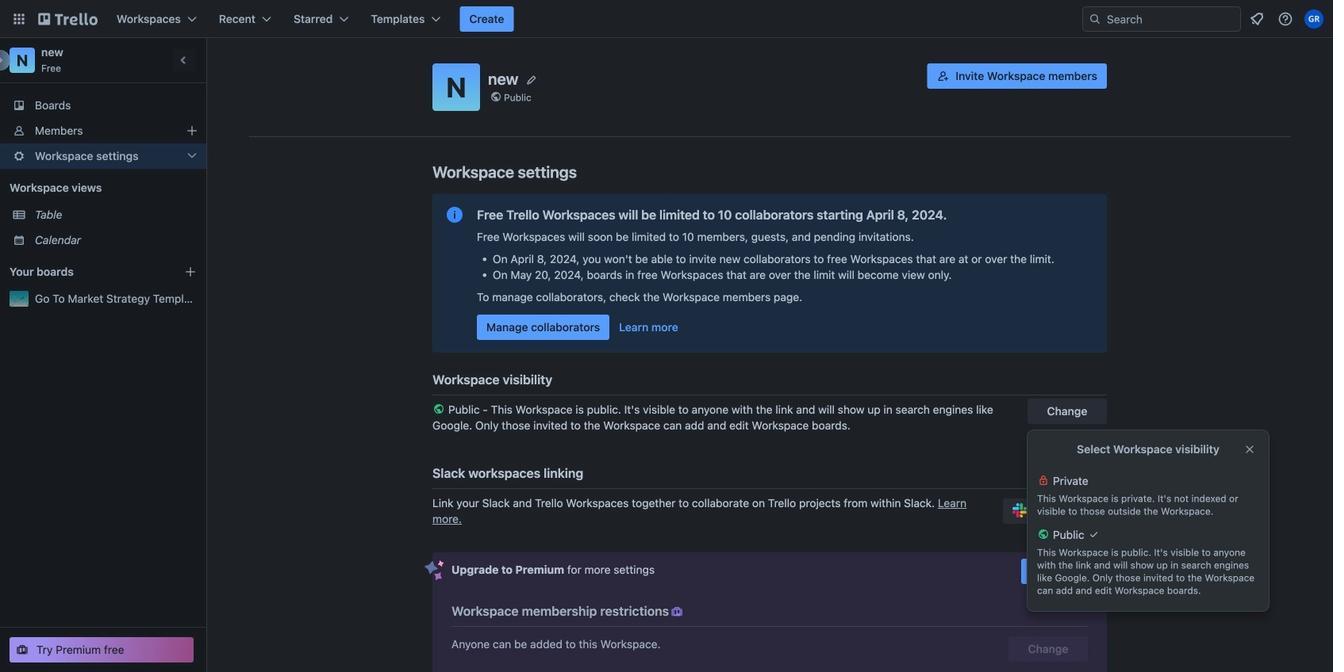 Task type: describe. For each thing, give the bounding box(es) containing it.
sm image
[[669, 605, 685, 621]]

back to home image
[[38, 6, 98, 32]]

0 notifications image
[[1248, 10, 1267, 29]]

your boards with 1 items element
[[10, 263, 160, 282]]

open information menu image
[[1278, 11, 1294, 27]]

close popover image
[[1244, 444, 1256, 456]]

Search field
[[1082, 6, 1241, 32]]



Task type: vqa. For each thing, say whether or not it's contained in the screenshot.
Workspace navigation collapse icon
yes



Task type: locate. For each thing, give the bounding box(es) containing it.
add board image
[[184, 266, 197, 279]]

sparkle image
[[425, 561, 444, 582]]

search image
[[1089, 13, 1102, 25]]

primary element
[[0, 0, 1333, 38]]

workspace navigation collapse icon image
[[173, 49, 195, 71]]

greg robinson (gregrobinson96) image
[[1305, 10, 1324, 29]]



